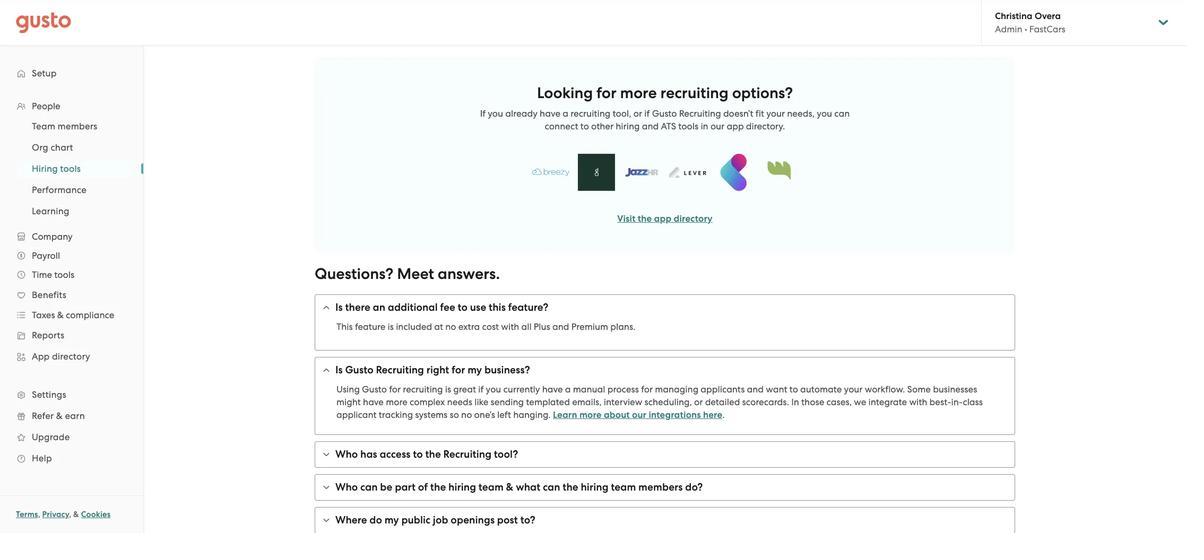 Task type: vqa. For each thing, say whether or not it's contained in the screenshot.
topmost tax
no



Task type: locate. For each thing, give the bounding box(es) containing it.
2 vertical spatial recruiting
[[403, 384, 443, 395]]

have inside if you already have a recruiting tool, or if gusto recruiting doesn't fit your needs, you can connect to other hiring and ats tools in our app directory.
[[540, 108, 561, 119]]

1 vertical spatial and
[[553, 322, 569, 332]]

settings link
[[11, 385, 133, 405]]

more up the tracking
[[386, 397, 408, 408]]

with down "some" in the right bottom of the page
[[910, 397, 928, 408]]

do?
[[686, 482, 703, 494]]

list containing team members
[[0, 116, 143, 222]]

recruiting up in
[[679, 108, 721, 119]]

or left detailed
[[695, 397, 703, 408]]

1 horizontal spatial ,
[[69, 510, 71, 520]]

1 horizontal spatial team
[[611, 482, 636, 494]]

1 horizontal spatial if
[[645, 108, 650, 119]]

to inside 'dropdown button'
[[413, 449, 423, 461]]

2 vertical spatial more
[[580, 410, 602, 421]]

, left privacy
[[38, 510, 40, 520]]

gusto inside dropdown button
[[345, 364, 374, 376]]

team down who has access to the recruiting tool? 'dropdown button'
[[611, 482, 636, 494]]

& left what
[[506, 482, 514, 494]]

app down "doesn't"
[[727, 121, 744, 132]]

other
[[592, 121, 614, 132]]

learning
[[32, 206, 69, 217]]

1 vertical spatial or
[[695, 397, 703, 408]]

recruiting left the right
[[376, 364, 424, 376]]

2 vertical spatial recruiting
[[444, 449, 492, 461]]

is for is there an additional fee to use this feature?
[[336, 302, 343, 314]]

privacy link
[[42, 510, 69, 520]]

and up scorecards.
[[747, 384, 764, 395]]

0 horizontal spatial your
[[767, 108, 785, 119]]

more down emails,
[[580, 410, 602, 421]]

2 is from the top
[[336, 364, 343, 376]]

.
[[723, 410, 725, 421]]

who for who can be part of the hiring team & what can the hiring team members do?
[[336, 482, 358, 494]]

if right tool,
[[645, 108, 650, 119]]

1 vertical spatial tools
[[60, 164, 81, 174]]

some
[[908, 384, 931, 395]]

might
[[337, 397, 361, 408]]

currently
[[504, 384, 540, 395]]

2 horizontal spatial hiring
[[616, 121, 640, 132]]

0 horizontal spatial our
[[632, 410, 647, 421]]

who has access to the recruiting tool?
[[336, 449, 518, 461]]

the right visit at the right of the page
[[638, 213, 652, 225]]

0 vertical spatial app
[[727, 121, 744, 132]]

have up the templated
[[542, 384, 563, 395]]

2 horizontal spatial recruiting
[[679, 108, 721, 119]]

is left great
[[445, 384, 451, 395]]

directory.
[[746, 121, 785, 132]]

setup
[[32, 68, 57, 79]]

1 vertical spatial is
[[336, 364, 343, 376]]

0 vertical spatial recruiting
[[661, 84, 729, 102]]

0 vertical spatial a
[[563, 108, 569, 119]]

refer
[[32, 411, 54, 422]]

1 vertical spatial is
[[445, 384, 451, 395]]

2 horizontal spatial recruiting
[[661, 84, 729, 102]]

& right taxes
[[57, 310, 64, 321]]

learning link
[[19, 202, 133, 221]]

tools down payroll dropdown button
[[54, 270, 74, 280]]

2 horizontal spatial more
[[620, 84, 657, 102]]

1 horizontal spatial my
[[468, 364, 482, 376]]

1 horizontal spatial can
[[543, 482, 561, 494]]

to up in
[[790, 384, 798, 395]]

overa
[[1035, 11, 1061, 22]]

sending
[[491, 397, 524, 408]]

0 horizontal spatial more
[[386, 397, 408, 408]]

2 team from the left
[[611, 482, 636, 494]]

you up like
[[486, 384, 501, 395]]

1 horizontal spatial members
[[639, 482, 683, 494]]

no right so
[[461, 410, 472, 421]]

members down who has access to the recruiting tool? 'dropdown button'
[[639, 482, 683, 494]]

time tools
[[32, 270, 74, 280]]

fit
[[756, 108, 765, 119]]

hiring
[[616, 121, 640, 132], [449, 482, 476, 494], [581, 482, 609, 494]]

with
[[501, 322, 519, 332], [910, 397, 928, 408]]

1 vertical spatial a
[[565, 384, 571, 395]]

1 vertical spatial if
[[479, 384, 484, 395]]

1 vertical spatial more
[[386, 397, 408, 408]]

1 vertical spatial app
[[654, 213, 672, 225]]

gusto right using
[[362, 384, 387, 395]]

you inside using gusto for recruiting is great if you currently have a manual process for managing applicants and want to automate your workflow. some businesses might have more complex needs like sending templated emails, interview scheduling, or detailed scorecards. in those cases, we integrate with best-in-class applicant tracking systems so no one's left hanging.
[[486, 384, 501, 395]]

& left cookies at the bottom of the page
[[73, 510, 79, 520]]

with left all
[[501, 322, 519, 332]]

hiring
[[32, 164, 58, 174]]

our right in
[[711, 121, 725, 132]]

hiring tools link
[[19, 159, 133, 178]]

if up like
[[479, 384, 484, 395]]

can left be
[[361, 482, 378, 494]]

in-
[[952, 397, 963, 408]]

gusto inside using gusto for recruiting is great if you currently have a manual process for managing applicants and want to automate your workflow. some businesses might have more complex needs like sending templated emails, interview scheduling, or detailed scorecards. in those cases, we integrate with best-in-class applicant tracking systems so no one's left hanging.
[[362, 384, 387, 395]]

is inside is there an additional fee to use this feature? dropdown button
[[336, 302, 343, 314]]

0 horizontal spatial team
[[479, 482, 504, 494]]

tools left in
[[679, 121, 699, 132]]

recruiting left tool?
[[444, 449, 492, 461]]

doesn't
[[724, 108, 754, 119]]

right
[[427, 364, 449, 376]]

who inside 'dropdown button'
[[336, 482, 358, 494]]

0 vertical spatial who
[[336, 449, 358, 461]]

1 horizontal spatial recruiting
[[571, 108, 611, 119]]

your up we
[[845, 384, 863, 395]]

recruiting up in
[[661, 84, 729, 102]]

1 vertical spatial no
[[461, 410, 472, 421]]

1 horizontal spatial with
[[910, 397, 928, 408]]

1 vertical spatial my
[[385, 514, 399, 527]]

2 horizontal spatial and
[[747, 384, 764, 395]]

1 horizontal spatial or
[[695, 397, 703, 408]]

using
[[337, 384, 360, 395]]

learn
[[553, 410, 578, 421]]

1 vertical spatial with
[[910, 397, 928, 408]]

if you already have a recruiting tool, or if gusto recruiting doesn't fit your needs, you can connect to other hiring and ats tools in our app directory.
[[480, 108, 850, 132]]

0 horizontal spatial and
[[553, 322, 569, 332]]

my right do
[[385, 514, 399, 527]]

to right fee
[[458, 302, 468, 314]]

members
[[58, 121, 97, 132], [639, 482, 683, 494]]

to left other
[[581, 121, 589, 132]]

if
[[480, 108, 486, 119]]

1 horizontal spatial your
[[845, 384, 863, 395]]

applicants
[[701, 384, 745, 395]]

your
[[767, 108, 785, 119], [845, 384, 863, 395]]

1 vertical spatial recruiting
[[571, 108, 611, 119]]

plus
[[534, 322, 550, 332]]

who for who has access to the recruiting tool?
[[336, 449, 358, 461]]

gusto up using
[[345, 364, 374, 376]]

a left manual
[[565, 384, 571, 395]]

0 vertical spatial if
[[645, 108, 650, 119]]

more inside using gusto for recruiting is great if you currently have a manual process for managing applicants and want to automate your workflow. some businesses might have more complex needs like sending templated emails, interview scheduling, or detailed scorecards. in those cases, we integrate with best-in-class applicant tracking systems so no one's left hanging.
[[386, 397, 408, 408]]

our down interview
[[632, 410, 647, 421]]

0 horizontal spatial my
[[385, 514, 399, 527]]

to right access
[[413, 449, 423, 461]]

1 vertical spatial who
[[336, 482, 358, 494]]

0 horizontal spatial recruiting
[[403, 384, 443, 395]]

0 vertical spatial with
[[501, 322, 519, 332]]

company
[[32, 231, 73, 242]]

0 horizontal spatial recruiting
[[376, 364, 424, 376]]

is for is gusto recruiting right for my business?
[[336, 364, 343, 376]]

has
[[361, 449, 377, 461]]

tools up performance link
[[60, 164, 81, 174]]

tools for time tools
[[54, 270, 74, 280]]

the inside 'dropdown button'
[[426, 449, 441, 461]]

is inside is gusto recruiting right for my business? dropdown button
[[336, 364, 343, 376]]

0 horizontal spatial with
[[501, 322, 519, 332]]

plans.
[[611, 322, 636, 332]]

no right at at the left bottom of the page
[[446, 322, 456, 332]]

tool,
[[613, 108, 632, 119]]

a inside if you already have a recruiting tool, or if gusto recruiting doesn't fit your needs, you can connect to other hiring and ats tools in our app directory.
[[563, 108, 569, 119]]

app
[[727, 121, 744, 132], [654, 213, 672, 225]]

0 vertical spatial have
[[540, 108, 561, 119]]

2 who from the top
[[336, 482, 358, 494]]

my
[[468, 364, 482, 376], [385, 514, 399, 527]]

my up great
[[468, 364, 482, 376]]

0 vertical spatial recruiting
[[679, 108, 721, 119]]

help
[[32, 453, 52, 464]]

list
[[0, 97, 143, 469], [0, 116, 143, 222]]

visit
[[618, 213, 636, 225]]

want
[[766, 384, 788, 395]]

1 vertical spatial your
[[845, 384, 863, 395]]

extra
[[459, 322, 480, 332]]

1 horizontal spatial and
[[642, 121, 659, 132]]

0 horizontal spatial is
[[388, 322, 394, 332]]

1 horizontal spatial recruiting
[[444, 449, 492, 461]]

can right "needs,"
[[835, 108, 850, 119]]

0 horizontal spatial directory
[[52, 351, 90, 362]]

included
[[396, 322, 432, 332]]

1 horizontal spatial no
[[461, 410, 472, 421]]

more
[[620, 84, 657, 102], [386, 397, 408, 408], [580, 410, 602, 421]]

gusto navigation element
[[0, 46, 143, 486]]

2 list from the top
[[0, 116, 143, 222]]

recruiting up complex
[[403, 384, 443, 395]]

you
[[488, 108, 503, 119], [817, 108, 833, 119], [486, 384, 501, 395]]

directory inside app directory link
[[52, 351, 90, 362]]

visit the app directory link
[[618, 213, 713, 225]]

members inside "list"
[[58, 121, 97, 132]]

you right if at the top left of page
[[488, 108, 503, 119]]

is left there
[[336, 302, 343, 314]]

people
[[32, 101, 60, 112]]

1 , from the left
[[38, 510, 40, 520]]

0 vertical spatial directory
[[674, 213, 713, 225]]

is
[[388, 322, 394, 332], [445, 384, 451, 395]]

or inside using gusto for recruiting is great if you currently have a manual process for managing applicants and want to automate your workflow. some businesses might have more complex needs like sending templated emails, interview scheduling, or detailed scorecards. in those cases, we integrate with best-in-class applicant tracking systems so no one's left hanging.
[[695, 397, 703, 408]]

org chart
[[32, 142, 73, 153]]

feature?
[[508, 302, 549, 314]]

& left the earn
[[56, 411, 63, 422]]

refer & earn
[[32, 411, 85, 422]]

0 horizontal spatial if
[[479, 384, 484, 395]]

and left ats
[[642, 121, 659, 132]]

this feature is included at no extra cost with all plus and premium plans.
[[337, 322, 636, 332]]

where do my public job openings post to?
[[336, 514, 536, 527]]

is inside using gusto for recruiting is great if you currently have a manual process for managing applicants and want to automate your workflow. some businesses might have more complex needs like sending templated emails, interview scheduling, or detailed scorecards. in those cases, we integrate with best-in-class applicant tracking systems so no one's left hanging.
[[445, 384, 451, 395]]

1 horizontal spatial directory
[[674, 213, 713, 225]]

who
[[336, 449, 358, 461], [336, 482, 358, 494]]

app inside if you already have a recruiting tool, or if gusto recruiting doesn't fit your needs, you can connect to other hiring and ats tools in our app directory.
[[727, 121, 744, 132]]

2 vertical spatial gusto
[[362, 384, 387, 395]]

to
[[581, 121, 589, 132], [458, 302, 468, 314], [790, 384, 798, 395], [413, 449, 423, 461]]

recruiting for options?
[[661, 84, 729, 102]]

for up great
[[452, 364, 465, 376]]

1 horizontal spatial app
[[727, 121, 744, 132]]

0 horizontal spatial members
[[58, 121, 97, 132]]

a inside using gusto for recruiting is great if you currently have a manual process for managing applicants and want to automate your workflow. some businesses might have more complex needs like sending templated emails, interview scheduling, or detailed scorecards. in those cases, we integrate with best-in-class applicant tracking systems so no one's left hanging.
[[565, 384, 571, 395]]

tracking
[[379, 410, 413, 421]]

hanging.
[[514, 410, 551, 421]]

1 vertical spatial gusto
[[345, 364, 374, 376]]

so
[[450, 410, 459, 421]]

what
[[516, 482, 541, 494]]

our
[[711, 121, 725, 132], [632, 410, 647, 421]]

can
[[835, 108, 850, 119], [361, 482, 378, 494], [543, 482, 561, 494]]

is right feature
[[388, 322, 394, 332]]

0 vertical spatial my
[[468, 364, 482, 376]]

1 list from the top
[[0, 97, 143, 469]]

reports link
[[11, 326, 133, 345]]

who left has
[[336, 449, 358, 461]]

gusto up ats
[[652, 108, 677, 119]]

for
[[597, 84, 617, 102], [452, 364, 465, 376], [389, 384, 401, 395], [641, 384, 653, 395]]

0 vertical spatial and
[[642, 121, 659, 132]]

have up applicant
[[363, 397, 384, 408]]

0 vertical spatial more
[[620, 84, 657, 102]]

your right fit
[[767, 108, 785, 119]]

who up the where on the bottom left of page
[[336, 482, 358, 494]]

1 vertical spatial recruiting
[[376, 364, 424, 376]]

0 vertical spatial or
[[634, 108, 643, 119]]

and right plus
[[553, 322, 569, 332]]

more up tool,
[[620, 84, 657, 102]]

your inside if you already have a recruiting tool, or if gusto recruiting doesn't fit your needs, you can connect to other hiring and ats tools in our app directory.
[[767, 108, 785, 119]]

needs,
[[788, 108, 815, 119]]

& inside taxes & compliance dropdown button
[[57, 310, 64, 321]]

tools inside if you already have a recruiting tool, or if gusto recruiting doesn't fit your needs, you can connect to other hiring and ats tools in our app directory.
[[679, 121, 699, 132]]

0 vertical spatial tools
[[679, 121, 699, 132]]

1 horizontal spatial more
[[580, 410, 602, 421]]

for up tool,
[[597, 84, 617, 102]]

templated
[[526, 397, 570, 408]]

my inside is gusto recruiting right for my business? dropdown button
[[468, 364, 482, 376]]

who can be part of the hiring team & what can the hiring team members do? button
[[315, 475, 1015, 501]]

2 vertical spatial tools
[[54, 270, 74, 280]]

0 horizontal spatial or
[[634, 108, 643, 119]]

app right visit at the right of the page
[[654, 213, 672, 225]]

0 vertical spatial no
[[446, 322, 456, 332]]

0 vertical spatial our
[[711, 121, 725, 132]]

1 horizontal spatial our
[[711, 121, 725, 132]]

class
[[963, 397, 983, 408]]

team down tool?
[[479, 482, 504, 494]]

have up connect at the top left
[[540, 108, 561, 119]]

the right what
[[563, 482, 579, 494]]

1 vertical spatial members
[[639, 482, 683, 494]]

2 vertical spatial and
[[747, 384, 764, 395]]

1 vertical spatial directory
[[52, 351, 90, 362]]

0 vertical spatial is
[[336, 302, 343, 314]]

to inside dropdown button
[[458, 302, 468, 314]]

1 who from the top
[[336, 449, 358, 461]]

1 team from the left
[[479, 482, 504, 494]]

2 horizontal spatial can
[[835, 108, 850, 119]]

•
[[1025, 24, 1028, 35]]

recruiting up other
[[571, 108, 611, 119]]

your inside using gusto for recruiting is great if you currently have a manual process for managing applicants and want to automate your workflow. some businesses might have more complex needs like sending templated emails, interview scheduling, or detailed scorecards. in those cases, we integrate with best-in-class applicant tracking systems so no one's left hanging.
[[845, 384, 863, 395]]

who inside 'dropdown button'
[[336, 449, 358, 461]]

tools inside dropdown button
[[54, 270, 74, 280]]

0 horizontal spatial can
[[361, 482, 378, 494]]

recruiting for is
[[403, 384, 443, 395]]

0 horizontal spatial no
[[446, 322, 456, 332]]

members down people dropdown button
[[58, 121, 97, 132]]

0 vertical spatial your
[[767, 108, 785, 119]]

is up using
[[336, 364, 343, 376]]

, left cookies at the bottom of the page
[[69, 510, 71, 520]]

refer & earn link
[[11, 407, 133, 426]]

0 vertical spatial members
[[58, 121, 97, 132]]

be
[[380, 482, 393, 494]]

the up of
[[426, 449, 441, 461]]

1 horizontal spatial is
[[445, 384, 451, 395]]

team members
[[32, 121, 97, 132]]

1 is from the top
[[336, 302, 343, 314]]

0 vertical spatial is
[[388, 322, 394, 332]]

0 horizontal spatial ,
[[38, 510, 40, 520]]

recruiting inside using gusto for recruiting is great if you currently have a manual process for managing applicants and want to automate your workflow. some businesses might have more complex needs like sending templated emails, interview scheduling, or detailed scorecards. in those cases, we integrate with best-in-class applicant tracking systems so no one's left hanging.
[[403, 384, 443, 395]]

performance
[[32, 185, 87, 195]]

a up connect at the top left
[[563, 108, 569, 119]]

here
[[704, 410, 723, 421]]

0 vertical spatial gusto
[[652, 108, 677, 119]]

businesses
[[933, 384, 978, 395]]

taxes
[[32, 310, 55, 321]]

& inside refer & earn link
[[56, 411, 63, 422]]

can right what
[[543, 482, 561, 494]]

or right tool,
[[634, 108, 643, 119]]

integration logo image
[[578, 154, 615, 191], [715, 154, 752, 191], [624, 154, 661, 191], [761, 158, 798, 187], [670, 167, 707, 178], [533, 169, 570, 177]]



Task type: describe. For each thing, give the bounding box(es) containing it.
gusto for is gusto recruiting right for my business?
[[345, 364, 374, 376]]

automate
[[801, 384, 842, 395]]

where
[[336, 514, 367, 527]]

recruiting inside if you already have a recruiting tool, or if gusto recruiting doesn't fit your needs, you can connect to other hiring and ats tools in our app directory.
[[571, 108, 611, 119]]

the right of
[[431, 482, 446, 494]]

answers.
[[438, 265, 500, 284]]

process
[[608, 384, 639, 395]]

job
[[433, 514, 448, 527]]

for right process at right
[[641, 384, 653, 395]]

team
[[32, 121, 55, 132]]

home image
[[16, 12, 71, 33]]

you right "needs,"
[[817, 108, 833, 119]]

connect
[[545, 121, 578, 132]]

people button
[[11, 97, 133, 116]]

scheduling,
[[645, 397, 692, 408]]

recruiting inside dropdown button
[[376, 364, 424, 376]]

and inside using gusto for recruiting is great if you currently have a manual process for managing applicants and want to automate your workflow. some businesses might have more complex needs like sending templated emails, interview scheduling, or detailed scorecards. in those cases, we integrate with best-in-class applicant tracking systems so no one's left hanging.
[[747, 384, 764, 395]]

our inside if you already have a recruiting tool, or if gusto recruiting doesn't fit your needs, you can connect to other hiring and ats tools in our app directory.
[[711, 121, 725, 132]]

payroll button
[[11, 246, 133, 265]]

or inside if you already have a recruiting tool, or if gusto recruiting doesn't fit your needs, you can connect to other hiring and ats tools in our app directory.
[[634, 108, 643, 119]]

access
[[380, 449, 411, 461]]

this
[[489, 302, 506, 314]]

benefits link
[[11, 286, 133, 305]]

is gusto recruiting right for my business? button
[[315, 358, 1015, 383]]

applicant
[[337, 410, 377, 421]]

performance link
[[19, 181, 133, 200]]

looking for more recruiting options?
[[537, 84, 793, 102]]

and inside if you already have a recruiting tool, or if gusto recruiting doesn't fit your needs, you can connect to other hiring and ats tools in our app directory.
[[642, 121, 659, 132]]

to inside using gusto for recruiting is great if you currently have a manual process for managing applicants and want to automate your workflow. some businesses might have more complex needs like sending templated emails, interview scheduling, or detailed scorecards. in those cases, we integrate with best-in-class applicant tracking systems so no one's left hanging.
[[790, 384, 798, 395]]

cookies
[[81, 510, 111, 520]]

complex
[[410, 397, 445, 408]]

business?
[[485, 364, 530, 376]]

who can be part of the hiring team & what can the hiring team members do?
[[336, 482, 703, 494]]

if inside using gusto for recruiting is great if you currently have a manual process for managing applicants and want to automate your workflow. some businesses might have more complex needs like sending templated emails, interview scheduling, or detailed scorecards. in those cases, we integrate with best-in-class applicant tracking systems so no one's left hanging.
[[479, 384, 484, 395]]

fee
[[440, 302, 455, 314]]

terms link
[[16, 510, 38, 520]]

cases,
[[827, 397, 852, 408]]

admin
[[996, 24, 1023, 35]]

app directory link
[[11, 347, 133, 366]]

is gusto recruiting right for my business?
[[336, 364, 530, 376]]

hiring tools
[[32, 164, 81, 174]]

openings
[[451, 514, 495, 527]]

2 , from the left
[[69, 510, 71, 520]]

1 horizontal spatial hiring
[[581, 482, 609, 494]]

terms
[[16, 510, 38, 520]]

christina overa admin • fastcars
[[996, 11, 1066, 35]]

benefits
[[32, 290, 66, 301]]

list containing people
[[0, 97, 143, 469]]

if inside if you already have a recruiting tool, or if gusto recruiting doesn't fit your needs, you can connect to other hiring and ats tools in our app directory.
[[645, 108, 650, 119]]

app directory
[[32, 351, 90, 362]]

one's
[[474, 410, 495, 421]]

gusto for using gusto for recruiting is great if you currently have a manual process for managing applicants and want to automate your workflow. some businesses might have more complex needs like sending templated emails, interview scheduling, or detailed scorecards. in those cases, we integrate with best-in-class applicant tracking systems so no one's left hanging.
[[362, 384, 387, 395]]

recruiting inside if you already have a recruiting tool, or if gusto recruiting doesn't fit your needs, you can connect to other hiring and ats tools in our app directory.
[[679, 108, 721, 119]]

cookies button
[[81, 509, 111, 521]]

in
[[701, 121, 709, 132]]

can inside if you already have a recruiting tool, or if gusto recruiting doesn't fit your needs, you can connect to other hiring and ats tools in our app directory.
[[835, 108, 850, 119]]

org
[[32, 142, 48, 153]]

interview
[[604, 397, 643, 408]]

of
[[418, 482, 428, 494]]

1 vertical spatial have
[[542, 384, 563, 395]]

integrations
[[649, 410, 701, 421]]

gusto inside if you already have a recruiting tool, or if gusto recruiting doesn't fit your needs, you can connect to other hiring and ats tools in our app directory.
[[652, 108, 677, 119]]

tools for hiring tools
[[60, 164, 81, 174]]

learn more about our integrations here link
[[553, 410, 723, 421]]

1 vertical spatial our
[[632, 410, 647, 421]]

all
[[522, 322, 532, 332]]

to inside if you already have a recruiting tool, or if gusto recruiting doesn't fit your needs, you can connect to other hiring and ats tools in our app directory.
[[581, 121, 589, 132]]

is there an additional fee to use this feature? button
[[315, 295, 1015, 321]]

an
[[373, 302, 386, 314]]

payroll
[[32, 251, 60, 261]]

my inside where do my public job openings post to? dropdown button
[[385, 514, 399, 527]]

at
[[434, 322, 443, 332]]

ats
[[661, 121, 676, 132]]

managing
[[655, 384, 699, 395]]

christina
[[996, 11, 1033, 22]]

for inside dropdown button
[[452, 364, 465, 376]]

reports
[[32, 330, 64, 341]]

2 vertical spatial have
[[363, 397, 384, 408]]

this
[[337, 322, 353, 332]]

privacy
[[42, 510, 69, 520]]

additional
[[388, 302, 438, 314]]

company button
[[11, 227, 133, 246]]

hiring inside if you already have a recruiting tool, or if gusto recruiting doesn't fit your needs, you can connect to other hiring and ats tools in our app directory.
[[616, 121, 640, 132]]

0 horizontal spatial hiring
[[449, 482, 476, 494]]

integrate
[[869, 397, 907, 408]]

0 horizontal spatial app
[[654, 213, 672, 225]]

emails,
[[572, 397, 602, 408]]

no inside using gusto for recruiting is great if you currently have a manual process for managing applicants and want to automate your workflow. some businesses might have more complex needs like sending templated emails, interview scheduling, or detailed scorecards. in those cases, we integrate with best-in-class applicant tracking systems so no one's left hanging.
[[461, 410, 472, 421]]

we
[[854, 397, 867, 408]]

earn
[[65, 411, 85, 422]]

recruiting inside 'dropdown button'
[[444, 449, 492, 461]]

& inside "who can be part of the hiring team & what can the hiring team members do?" 'dropdown button'
[[506, 482, 514, 494]]

using gusto for recruiting is great if you currently have a manual process for managing applicants and want to automate your workflow. some businesses might have more complex needs like sending templated emails, interview scheduling, or detailed scorecards. in those cases, we integrate with best-in-class applicant tracking systems so no one's left hanging.
[[337, 384, 983, 421]]

fastcars
[[1030, 24, 1066, 35]]

members inside 'dropdown button'
[[639, 482, 683, 494]]

time tools button
[[11, 265, 133, 285]]

terms , privacy , & cookies
[[16, 510, 111, 520]]

with inside using gusto for recruiting is great if you currently have a manual process for managing applicants and want to automate your workflow. some businesses might have more complex needs like sending templated emails, interview scheduling, or detailed scorecards. in those cases, we integrate with best-in-class applicant tracking systems so no one's left hanging.
[[910, 397, 928, 408]]

questions?
[[315, 265, 394, 284]]

setup link
[[11, 64, 133, 83]]

there
[[345, 302, 371, 314]]

public
[[402, 514, 431, 527]]

for up the tracking
[[389, 384, 401, 395]]

taxes & compliance
[[32, 310, 114, 321]]



